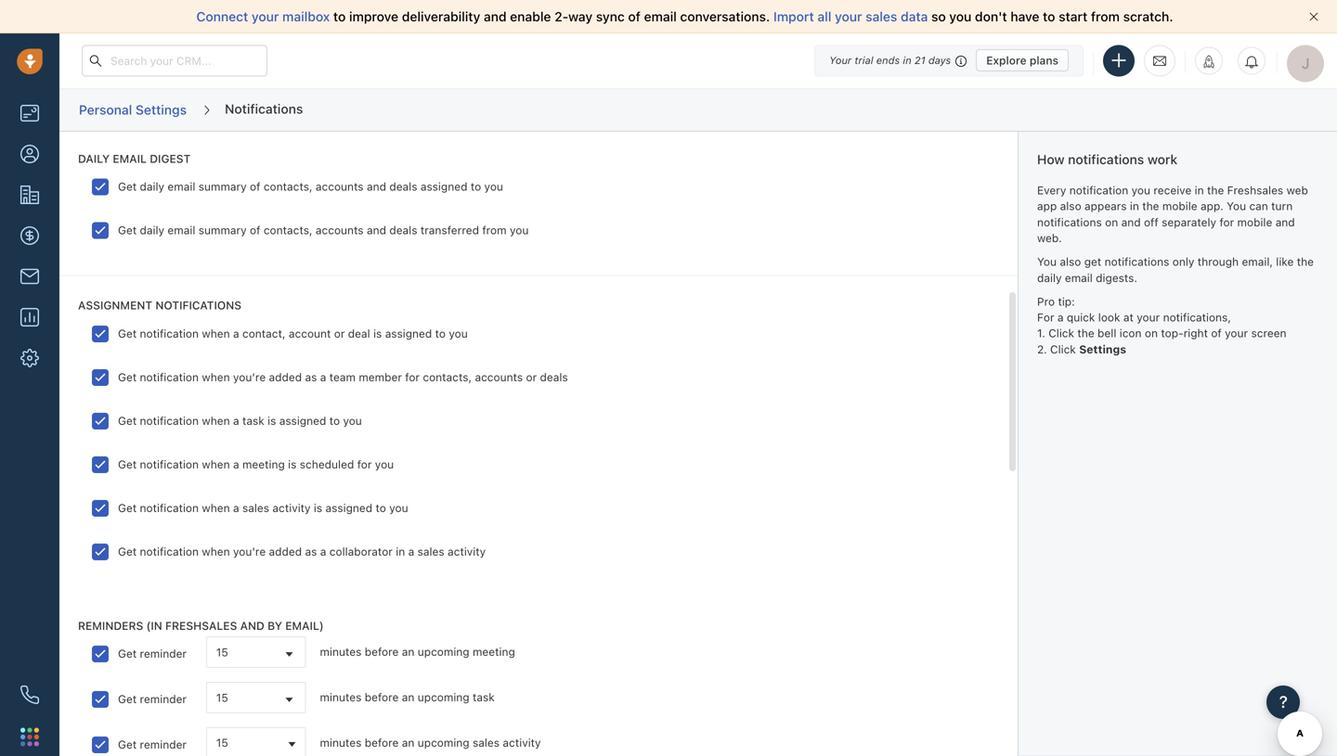 Task type: locate. For each thing, give the bounding box(es) containing it.
when left you're
[[202, 371, 230, 384]]

your right the at
[[1137, 311, 1160, 324]]

1 horizontal spatial you
[[1227, 200, 1247, 213]]

0 vertical spatial an
[[402, 646, 415, 659]]

settings up digest
[[136, 102, 187, 117]]

contact,
[[242, 327, 286, 340]]

an for before an upcoming task
[[402, 692, 415, 705]]

activity
[[273, 502, 311, 515], [448, 546, 486, 559], [503, 737, 541, 750]]

0 vertical spatial 15
[[216, 647, 228, 660]]

1 upcoming from the top
[[418, 646, 470, 659]]

in right appears
[[1130, 200, 1140, 213]]

notifications inside every notification you receive in the freshsales web app also appears in the mobile app. you can turn notifications on and off separately for mobile and web.
[[1037, 216, 1102, 229]]

freshsales up can
[[1228, 184, 1284, 197]]

summary for get daily email summary of contacts, accounts and deals assigned to you
[[199, 180, 247, 193]]

notification inside every notification you receive in the freshsales web app also appears in the mobile app. you can turn notifications on and off separately for mobile and web.
[[1070, 184, 1129, 197]]

0 vertical spatial reminder
[[140, 648, 187, 661]]

settings inside pro tip: for a quick look at your notifications, 1. click the bell icon on top-right of your screen 2. click settings
[[1079, 343, 1127, 356]]

task
[[242, 415, 264, 428], [473, 692, 495, 705]]

to right mailbox
[[333, 9, 346, 24]]

0 vertical spatial or
[[334, 327, 345, 340]]

0 vertical spatial minutes
[[320, 646, 362, 659]]

1 vertical spatial upcoming
[[418, 692, 470, 705]]

1 added from the top
[[269, 371, 302, 384]]

deals for transferred
[[389, 224, 417, 237]]

when down get notification when a meeting is scheduled for you
[[202, 502, 230, 515]]

and up get daily email summary of contacts, accounts and deals transferred from you
[[367, 180, 386, 193]]

contacts, for transferred
[[264, 224, 313, 237]]

0 vertical spatial meeting
[[242, 458, 285, 471]]

1 vertical spatial reminder
[[140, 693, 187, 706]]

upcoming up minutes before an upcoming task
[[418, 646, 470, 659]]

1 horizontal spatial for
[[405, 371, 420, 384]]

the
[[1207, 184, 1224, 197], [1143, 200, 1160, 213], [1297, 256, 1314, 269], [1078, 327, 1095, 340]]

tip:
[[1058, 295, 1075, 308]]

2 vertical spatial get reminder
[[118, 739, 187, 752]]

2 vertical spatial an
[[402, 737, 415, 750]]

personal settings
[[79, 102, 187, 117]]

to right 'deal'
[[435, 327, 446, 340]]

for
[[1037, 311, 1055, 324]]

0 vertical spatial for
[[1220, 216, 1235, 229]]

15 for minutes before an upcoming task
[[216, 692, 228, 705]]

pro
[[1037, 295, 1055, 308]]

meeting for upcoming
[[473, 646, 515, 659]]

1 get from the top
[[118, 180, 137, 193]]

1 15 link from the top
[[207, 638, 305, 668]]

to up scheduled
[[329, 415, 340, 428]]

to
[[333, 9, 346, 24], [1043, 9, 1056, 24], [471, 180, 481, 193], [435, 327, 446, 340], [329, 415, 340, 428], [376, 502, 386, 515]]

you down web.
[[1037, 256, 1057, 269]]

a right for
[[1058, 311, 1064, 324]]

mobile down can
[[1238, 216, 1273, 229]]

way
[[568, 9, 593, 24]]

activity for a
[[273, 502, 311, 515]]

email inside you also get notifications only through email, like the daily email digests.
[[1065, 271, 1093, 284]]

15 inside "button"
[[216, 737, 228, 750]]

1 get reminder from the top
[[118, 648, 187, 661]]

2 vertical spatial daily
[[1037, 271, 1062, 284]]

1 horizontal spatial on
[[1145, 327, 1158, 340]]

you left can
[[1227, 200, 1247, 213]]

is up get notification when a meeting is scheduled for you
[[268, 415, 276, 428]]

accounts for assigned
[[316, 180, 364, 193]]

1 vertical spatial deals
[[389, 224, 417, 237]]

3 minutes from the top
[[320, 737, 362, 750]]

screen
[[1252, 327, 1287, 340]]

0 horizontal spatial mobile
[[1163, 200, 1198, 213]]

from right start
[[1091, 9, 1120, 24]]

of inside pro tip: for a quick look at your notifications, 1. click the bell icon on top-right of your screen 2. click settings
[[1211, 327, 1222, 340]]

upcoming for task
[[418, 692, 470, 705]]

from right the transferred
[[482, 224, 507, 237]]

notifications,
[[1163, 311, 1231, 324]]

2 vertical spatial deals
[[540, 371, 568, 384]]

collaborator
[[330, 546, 393, 559]]

1 horizontal spatial task
[[473, 692, 495, 705]]

15
[[216, 647, 228, 660], [216, 692, 228, 705], [216, 737, 228, 750]]

in right collaborator
[[396, 546, 405, 559]]

you also get notifications only through email, like the daily email digests.
[[1037, 256, 1314, 284]]

before up minutes before an upcoming task
[[365, 646, 399, 659]]

for
[[1220, 216, 1235, 229], [405, 371, 420, 384], [357, 458, 372, 471]]

is
[[373, 327, 382, 340], [268, 415, 276, 428], [288, 458, 297, 471], [314, 502, 322, 515]]

1 horizontal spatial mobile
[[1238, 216, 1273, 229]]

an down minutes before an upcoming meeting at left
[[402, 692, 415, 705]]

1 vertical spatial on
[[1145, 327, 1158, 340]]

1 vertical spatial get reminder
[[118, 693, 187, 706]]

0 vertical spatial get reminder
[[118, 648, 187, 661]]

added right you're
[[269, 371, 302, 384]]

0 vertical spatial also
[[1060, 200, 1082, 213]]

0 horizontal spatial you
[[1037, 256, 1057, 269]]

0 vertical spatial on
[[1105, 216, 1118, 229]]

also
[[1060, 200, 1082, 213], [1060, 256, 1081, 269]]

2 vertical spatial reminder
[[140, 739, 187, 752]]

icon
[[1120, 327, 1142, 340]]

a
[[1058, 311, 1064, 324], [233, 327, 239, 340], [320, 371, 326, 384], [233, 415, 239, 428], [233, 458, 239, 471], [233, 502, 239, 515], [320, 546, 326, 559], [408, 546, 414, 559]]

2 horizontal spatial for
[[1220, 216, 1235, 229]]

1 minutes from the top
[[320, 646, 362, 659]]

get notification when you're added as a collaborator in a sales activity
[[118, 546, 486, 559]]

contacts, right member
[[423, 371, 472, 384]]

and down the turn
[[1276, 216, 1295, 229]]

get daily email summary of contacts, accounts and deals transferred from you
[[118, 224, 529, 237]]

when for get notification when a sales activity is assigned to you
[[202, 502, 230, 515]]

task for upcoming
[[473, 692, 495, 705]]

you inside you also get notifications only through email, like the daily email digests.
[[1037, 256, 1057, 269]]

minutes
[[320, 646, 362, 659], [320, 692, 362, 705], [320, 737, 362, 750]]

2 15 link from the top
[[207, 684, 305, 713]]

1 an from the top
[[402, 646, 415, 659]]

for right scheduled
[[357, 458, 372, 471]]

15 link for minutes before an upcoming meeting
[[207, 638, 305, 668]]

1 horizontal spatial activity
[[448, 546, 486, 559]]

2 15 from the top
[[216, 692, 228, 705]]

1 reminder from the top
[[140, 648, 187, 661]]

2 vertical spatial before
[[365, 737, 399, 750]]

2 added from the top
[[269, 546, 302, 559]]

mobile down "receive" on the top of the page
[[1163, 200, 1198, 213]]

is down scheduled
[[314, 502, 322, 515]]

2 reminder from the top
[[140, 693, 187, 706]]

settings down bell at the right
[[1079, 343, 1127, 356]]

1 vertical spatial freshsales
[[165, 620, 237, 633]]

freshsales right (in
[[165, 620, 237, 633]]

1 vertical spatial daily
[[140, 224, 164, 237]]

0 vertical spatial daily
[[140, 180, 164, 193]]

2 get from the top
[[118, 224, 137, 237]]

assigned up collaborator
[[326, 502, 373, 515]]

2 minutes from the top
[[320, 692, 362, 705]]

reminder
[[140, 648, 187, 661], [140, 693, 187, 706], [140, 739, 187, 752]]

minutes for before an upcoming meeting
[[320, 646, 362, 659]]

click right 1.
[[1049, 327, 1075, 340]]

0 vertical spatial settings
[[136, 102, 187, 117]]

0 vertical spatial freshsales
[[1228, 184, 1284, 197]]

your trial ends in 21 days
[[830, 54, 951, 66]]

get notification when you're added as a team member for contacts, accounts or deals
[[118, 371, 568, 384]]

on right icon
[[1145, 327, 1158, 340]]

when for get notification when a meeting is scheduled for you
[[202, 458, 230, 471]]

3 15 from the top
[[216, 737, 228, 750]]

for inside every notification you receive in the freshsales web app also appears in the mobile app. you can turn notifications on and off separately for mobile and web.
[[1220, 216, 1235, 229]]

receive
[[1154, 184, 1192, 197]]

mobile
[[1163, 200, 1198, 213], [1238, 216, 1273, 229]]

click right 2. at the top right
[[1050, 343, 1076, 356]]

1 vertical spatial also
[[1060, 256, 1081, 269]]

a down get notification when a task is assigned to you
[[233, 458, 239, 471]]

1 15 from the top
[[216, 647, 228, 660]]

notification for get notification when a task is assigned to you
[[140, 415, 199, 428]]

on
[[1105, 216, 1118, 229], [1145, 327, 1158, 340]]

on down appears
[[1105, 216, 1118, 229]]

meeting for a
[[242, 458, 285, 471]]

added right you're
[[269, 546, 302, 559]]

phone image
[[20, 686, 39, 705]]

the inside pro tip: for a quick look at your notifications, 1. click the bell icon on top-right of your screen 2. click settings
[[1078, 327, 1095, 340]]

summary
[[199, 180, 247, 193], [199, 224, 247, 237]]

1 vertical spatial from
[[482, 224, 507, 237]]

the up app.
[[1207, 184, 1224, 197]]

notification
[[1070, 184, 1129, 197], [140, 327, 199, 340], [140, 371, 199, 384], [140, 415, 199, 428], [140, 458, 199, 471], [140, 502, 199, 515], [140, 546, 199, 559]]

1 horizontal spatial settings
[[1079, 343, 1127, 356]]

1 vertical spatial an
[[402, 692, 415, 705]]

of down notifications
[[250, 180, 261, 193]]

for right member
[[405, 371, 420, 384]]

0 vertical spatial before
[[365, 646, 399, 659]]

before down minutes before an upcoming meeting at left
[[365, 692, 399, 705]]

your
[[252, 9, 279, 24], [835, 9, 862, 24], [1137, 311, 1160, 324], [1225, 327, 1248, 340]]

to up the transferred
[[471, 180, 481, 193]]

2 vertical spatial activity
[[503, 737, 541, 750]]

also right app
[[1060, 200, 1082, 213]]

notifications
[[225, 101, 303, 116]]

5 when from the top
[[202, 502, 230, 515]]

10 get from the top
[[118, 693, 137, 706]]

the down the quick
[[1078, 327, 1095, 340]]

is left scheduled
[[288, 458, 297, 471]]

get reminder for minutes before an upcoming task
[[118, 693, 187, 706]]

look
[[1099, 311, 1121, 324]]

2 also from the top
[[1060, 256, 1081, 269]]

before down minutes before an upcoming task
[[365, 737, 399, 750]]

data
[[901, 9, 928, 24]]

15 for minutes before an upcoming meeting
[[216, 647, 228, 660]]

meeting
[[242, 458, 285, 471], [473, 646, 515, 659]]

9 get from the top
[[118, 648, 137, 661]]

settings inside personal settings link
[[136, 102, 187, 117]]

1 when from the top
[[202, 327, 230, 340]]

reminders
[[78, 620, 143, 633]]

for down app.
[[1220, 216, 1235, 229]]

0 horizontal spatial freshsales
[[165, 620, 237, 633]]

2 summary from the top
[[199, 224, 247, 237]]

3 an from the top
[[402, 737, 415, 750]]

2 upcoming from the top
[[418, 692, 470, 705]]

you
[[950, 9, 972, 24], [484, 180, 503, 193], [1132, 184, 1151, 197], [510, 224, 529, 237], [449, 327, 468, 340], [343, 415, 362, 428], [375, 458, 394, 471], [389, 502, 408, 515]]

2 as from the top
[[305, 546, 317, 559]]

notification for get notification when you're added as a team member for contacts, accounts or deals
[[140, 371, 199, 384]]

2 vertical spatial upcoming
[[418, 737, 470, 750]]

1 vertical spatial contacts,
[[264, 224, 313, 237]]

1 horizontal spatial from
[[1091, 9, 1120, 24]]

0 vertical spatial activity
[[273, 502, 311, 515]]

your left screen
[[1225, 327, 1248, 340]]

notification for every notification you receive in the freshsales web app also appears in the mobile app. you can turn notifications on and off separately for mobile and web.
[[1070, 184, 1129, 197]]

1 vertical spatial before
[[365, 692, 399, 705]]

deals
[[389, 180, 417, 193], [389, 224, 417, 237], [540, 371, 568, 384]]

the inside you also get notifications only through email, like the daily email digests.
[[1297, 256, 1314, 269]]

4 get from the top
[[118, 371, 137, 384]]

email image
[[1154, 53, 1167, 69]]

1 vertical spatial task
[[473, 692, 495, 705]]

0 horizontal spatial task
[[242, 415, 264, 428]]

get notification when a sales activity is assigned to you
[[118, 502, 408, 515]]

you inside every notification you receive in the freshsales web app also appears in the mobile app. you can turn notifications on and off separately for mobile and web.
[[1227, 200, 1247, 213]]

6 when from the top
[[202, 546, 230, 559]]

from
[[1091, 9, 1120, 24], [482, 224, 507, 237]]

1 horizontal spatial or
[[526, 371, 537, 384]]

explore plans
[[987, 54, 1059, 67]]

task up get notification when a meeting is scheduled for you
[[242, 415, 264, 428]]

upcoming up minutes before an upcoming sales activity
[[418, 692, 470, 705]]

0 vertical spatial task
[[242, 415, 264, 428]]

1 vertical spatial added
[[269, 546, 302, 559]]

3 upcoming from the top
[[418, 737, 470, 750]]

upcoming
[[418, 646, 470, 659], [418, 692, 470, 705], [418, 737, 470, 750]]

0 vertical spatial contacts,
[[264, 180, 313, 193]]

2 an from the top
[[402, 692, 415, 705]]

2 before from the top
[[365, 692, 399, 705]]

3 when from the top
[[202, 415, 230, 428]]

0 vertical spatial upcoming
[[418, 646, 470, 659]]

minutes for before an upcoming sales activity
[[320, 737, 362, 750]]

sales right collaborator
[[418, 546, 445, 559]]

of
[[628, 9, 641, 24], [250, 180, 261, 193], [250, 224, 261, 237], [1211, 327, 1222, 340]]

and
[[484, 9, 507, 24], [367, 180, 386, 193], [1122, 216, 1141, 229], [1276, 216, 1295, 229], [367, 224, 386, 237], [240, 620, 265, 633]]

1 vertical spatial minutes
[[320, 692, 362, 705]]

daily for get daily email summary of contacts, accounts and deals transferred from you
[[140, 224, 164, 237]]

activity for upcoming
[[503, 737, 541, 750]]

1 summary from the top
[[199, 180, 247, 193]]

0 horizontal spatial meeting
[[242, 458, 285, 471]]

don't
[[975, 9, 1007, 24]]

assigned right 'deal'
[[385, 327, 432, 340]]

work
[[1148, 152, 1178, 167]]

when down get notification when a task is assigned to you
[[202, 458, 230, 471]]

as left "team"
[[305, 371, 317, 384]]

0 vertical spatial as
[[305, 371, 317, 384]]

1 vertical spatial or
[[526, 371, 537, 384]]

get reminder for minutes before an upcoming sales activity
[[118, 739, 187, 752]]

close image
[[1310, 12, 1319, 21]]

1 vertical spatial meeting
[[473, 646, 515, 659]]

1 also from the top
[[1060, 200, 1082, 213]]

when up get notification when a meeting is scheduled for you
[[202, 415, 230, 428]]

contacts, up get daily email summary of contacts, accounts and deals transferred from you
[[264, 180, 313, 193]]

0 vertical spatial accounts
[[316, 180, 364, 193]]

0 vertical spatial from
[[1091, 9, 1120, 24]]

an
[[402, 646, 415, 659], [402, 692, 415, 705], [402, 737, 415, 750]]

also left get
[[1060, 256, 1081, 269]]

an down minutes before an upcoming task
[[402, 737, 415, 750]]

15 link down by
[[207, 638, 305, 668]]

1 before from the top
[[365, 646, 399, 659]]

a left collaborator
[[320, 546, 326, 559]]

notifications up digests.
[[1105, 256, 1170, 269]]

an up minutes before an upcoming task
[[402, 646, 415, 659]]

contacts, down get daily email summary of contacts, accounts and deals assigned to you
[[264, 224, 313, 237]]

1 vertical spatial summary
[[199, 224, 247, 237]]

settings
[[136, 102, 187, 117], [1079, 343, 1127, 356]]

2 get reminder from the top
[[118, 693, 187, 706]]

0 horizontal spatial on
[[1105, 216, 1118, 229]]

0 horizontal spatial settings
[[136, 102, 187, 117]]

account
[[289, 327, 331, 340]]

0 vertical spatial deals
[[389, 180, 417, 193]]

by
[[268, 620, 282, 633]]

freshsales
[[1228, 184, 1284, 197], [165, 620, 237, 633]]

3 reminder from the top
[[140, 739, 187, 752]]

sync
[[596, 9, 625, 24]]

1 vertical spatial 15 link
[[207, 684, 305, 713]]

15 link up the 15 "button"
[[207, 684, 305, 713]]

1 vertical spatial settings
[[1079, 343, 1127, 356]]

upcoming down minutes before an upcoming task
[[418, 737, 470, 750]]

the right like
[[1297, 256, 1314, 269]]

1 vertical spatial as
[[305, 546, 317, 559]]

how notifications work
[[1037, 152, 1178, 167]]

task up minutes before an upcoming sales activity
[[473, 692, 495, 705]]

2-
[[555, 9, 568, 24]]

every
[[1037, 184, 1067, 197]]

0 vertical spatial you
[[1227, 200, 1247, 213]]

2 vertical spatial minutes
[[320, 737, 362, 750]]

assigned up the transferred
[[421, 180, 468, 193]]

when left the contact,
[[202, 327, 230, 340]]

in
[[903, 54, 912, 66], [1195, 184, 1204, 197], [1130, 200, 1140, 213], [396, 546, 405, 559]]

notifications up web.
[[1037, 216, 1102, 229]]

3 get reminder from the top
[[118, 739, 187, 752]]

of right right
[[1211, 327, 1222, 340]]

deal
[[348, 327, 370, 340]]

1 vertical spatial accounts
[[316, 224, 364, 237]]

2 vertical spatial contacts,
[[423, 371, 472, 384]]

0 horizontal spatial for
[[357, 458, 372, 471]]

assigned up scheduled
[[279, 415, 326, 428]]

2 when from the top
[[202, 371, 230, 384]]

2 vertical spatial 15
[[216, 737, 228, 750]]

as left collaborator
[[305, 546, 317, 559]]

0 vertical spatial summary
[[199, 180, 247, 193]]

1 vertical spatial you
[[1037, 256, 1057, 269]]

1 horizontal spatial freshsales
[[1228, 184, 1284, 197]]

2 horizontal spatial activity
[[503, 737, 541, 750]]

contacts, for assigned
[[264, 180, 313, 193]]

1 horizontal spatial meeting
[[473, 646, 515, 659]]

scheduled
[[300, 458, 354, 471]]

1 vertical spatial for
[[405, 371, 420, 384]]

5 get from the top
[[118, 415, 137, 428]]

0 horizontal spatial activity
[[273, 502, 311, 515]]

connect your mailbox link
[[196, 9, 333, 24]]

3 before from the top
[[365, 737, 399, 750]]

4 when from the top
[[202, 458, 230, 471]]

before
[[365, 646, 399, 659], [365, 692, 399, 705], [365, 737, 399, 750]]

when
[[202, 327, 230, 340], [202, 371, 230, 384], [202, 415, 230, 428], [202, 458, 230, 471], [202, 502, 230, 515], [202, 546, 230, 559]]

0 vertical spatial 15 link
[[207, 638, 305, 668]]

0 vertical spatial added
[[269, 371, 302, 384]]

when left you're
[[202, 546, 230, 559]]

1 vertical spatial 15
[[216, 692, 228, 705]]

assignment notifications
[[78, 299, 242, 312]]

notifications right the assignment
[[155, 299, 242, 312]]

notifications inside you also get notifications only through email, like the daily email digests.
[[1105, 256, 1170, 269]]

summary for get daily email summary of contacts, accounts and deals transferred from you
[[199, 224, 247, 237]]

can
[[1250, 200, 1269, 213]]

1 as from the top
[[305, 371, 317, 384]]

notifications
[[1068, 152, 1145, 167], [1037, 216, 1102, 229], [1105, 256, 1170, 269], [155, 299, 242, 312]]

in up app.
[[1195, 184, 1204, 197]]



Task type: vqa. For each thing, say whether or not it's contained in the screenshot.
Upcoming task to the bottom
no



Task type: describe. For each thing, give the bounding box(es) containing it.
appears
[[1085, 200, 1127, 213]]

assignment
[[78, 299, 152, 312]]

15 button
[[206, 728, 306, 757]]

0 horizontal spatial from
[[482, 224, 507, 237]]

21
[[915, 54, 926, 66]]

sales down minutes before an upcoming task
[[473, 737, 500, 750]]

member
[[359, 371, 402, 384]]

2 vertical spatial accounts
[[475, 371, 523, 384]]

trial
[[855, 54, 874, 66]]

8 get from the top
[[118, 546, 137, 559]]

plans
[[1030, 54, 1059, 67]]

personal settings link
[[78, 95, 188, 125]]

1 vertical spatial mobile
[[1238, 216, 1273, 229]]

explore plans link
[[976, 49, 1069, 72]]

on inside pro tip: for a quick look at your notifications, 1. click the bell icon on top-right of your screen 2. click settings
[[1145, 327, 1158, 340]]

1.
[[1037, 327, 1046, 340]]

6 get from the top
[[118, 458, 137, 471]]

0 vertical spatial mobile
[[1163, 200, 1198, 213]]

7 get from the top
[[118, 502, 137, 515]]

daily email digest
[[78, 152, 191, 165]]

freshworks switcher image
[[20, 728, 39, 747]]

freshsales inside every notification you receive in the freshsales web app also appears in the mobile app. you can turn notifications on and off separately for mobile and web.
[[1228, 184, 1284, 197]]

through
[[1198, 256, 1239, 269]]

quick
[[1067, 311, 1095, 324]]

a inside pro tip: for a quick look at your notifications, 1. click the bell icon on top-right of your screen 2. click settings
[[1058, 311, 1064, 324]]

you're
[[233, 371, 266, 384]]

and left off
[[1122, 216, 1141, 229]]

added for you're
[[269, 371, 302, 384]]

team
[[330, 371, 356, 384]]

and left by
[[240, 620, 265, 633]]

minutes before an upcoming meeting
[[320, 646, 515, 659]]

an for before an upcoming sales activity
[[402, 737, 415, 750]]

sales down get notification when a meeting is scheduled for you
[[242, 502, 269, 515]]

get notification when a meeting is scheduled for you
[[118, 458, 394, 471]]

and left enable
[[484, 9, 507, 24]]

every notification you receive in the freshsales web app also appears in the mobile app. you can turn notifications on and off separately for mobile and web.
[[1037, 184, 1309, 245]]

2 vertical spatial for
[[357, 458, 372, 471]]

as for collaborator
[[305, 546, 317, 559]]

reminder for minutes before an upcoming task
[[140, 693, 187, 706]]

digest
[[150, 152, 191, 165]]

minutes for before an upcoming task
[[320, 692, 362, 705]]

reminder for minutes before an upcoming sales activity
[[140, 739, 187, 752]]

transferred
[[421, 224, 479, 237]]

(in
[[146, 620, 162, 633]]

11 get from the top
[[118, 739, 137, 752]]

accounts for transferred
[[316, 224, 364, 237]]

an for before an upcoming meeting
[[402, 646, 415, 659]]

added for you're
[[269, 546, 302, 559]]

a down you're
[[233, 415, 239, 428]]

connect
[[196, 9, 248, 24]]

notification for get notification when you're added as a collaborator in a sales activity
[[140, 546, 199, 559]]

as for team
[[305, 371, 317, 384]]

daily
[[78, 152, 110, 165]]

get daily email summary of contacts, accounts and deals assigned to you
[[118, 180, 503, 193]]

1 vertical spatial activity
[[448, 546, 486, 559]]

all
[[818, 9, 832, 24]]

upcoming for sales
[[418, 737, 470, 750]]

is right 'deal'
[[373, 327, 382, 340]]

minutes before an upcoming task
[[320, 692, 495, 705]]

import all your sales data link
[[774, 9, 932, 24]]

a right collaborator
[[408, 546, 414, 559]]

to up collaborator
[[376, 502, 386, 515]]

connect your mailbox to improve deliverability and enable 2-way sync of email conversations. import all your sales data so you don't have to start from scratch.
[[196, 9, 1174, 24]]

right
[[1184, 327, 1208, 340]]

upcoming for meeting
[[418, 646, 470, 659]]

mailbox
[[282, 9, 330, 24]]

when for get notification when a task is assigned to you
[[202, 415, 230, 428]]

sales left 'data'
[[866, 9, 898, 24]]

15 link for minutes before an upcoming task
[[207, 684, 305, 713]]

get
[[1085, 256, 1102, 269]]

ends
[[877, 54, 900, 66]]

get reminder for minutes before an upcoming meeting
[[118, 648, 187, 661]]

web
[[1287, 184, 1309, 197]]

app.
[[1201, 200, 1224, 213]]

on inside every notification you receive in the freshsales web app also appears in the mobile app. you can turn notifications on and off separately for mobile and web.
[[1105, 216, 1118, 229]]

also inside every notification you receive in the freshsales web app also appears in the mobile app. you can turn notifications on and off separately for mobile and web.
[[1060, 200, 1082, 213]]

explore
[[987, 54, 1027, 67]]

get notification when a task is assigned to you
[[118, 415, 362, 428]]

and left the transferred
[[367, 224, 386, 237]]

0 vertical spatial click
[[1049, 327, 1075, 340]]

you're
[[233, 546, 266, 559]]

have
[[1011, 9, 1040, 24]]

scratch.
[[1124, 9, 1174, 24]]

days
[[929, 54, 951, 66]]

daily for get daily email summary of contacts, accounts and deals assigned to you
[[140, 180, 164, 193]]

your left mailbox
[[252, 9, 279, 24]]

when for get notification when you're added as a collaborator in a sales activity
[[202, 546, 230, 559]]

import
[[774, 9, 814, 24]]

web.
[[1037, 232, 1062, 245]]

of right sync
[[628, 9, 641, 24]]

pro tip: for a quick look at your notifications, 1. click the bell icon on top-right of your screen 2. click settings
[[1037, 295, 1287, 356]]

0 horizontal spatial or
[[334, 327, 345, 340]]

notification for get notification when a sales activity is assigned to you
[[140, 502, 199, 515]]

your right all
[[835, 9, 862, 24]]

notification for get notification when a meeting is scheduled for you
[[140, 458, 199, 471]]

3 get from the top
[[118, 327, 137, 340]]

separately
[[1162, 216, 1217, 229]]

notifications up appears
[[1068, 152, 1145, 167]]

before for before an upcoming sales activity
[[365, 737, 399, 750]]

personal
[[79, 102, 132, 117]]

reminders (in freshsales and by email)
[[78, 620, 324, 633]]

before for before an upcoming meeting
[[365, 646, 399, 659]]

a up you're
[[233, 502, 239, 515]]

conversations.
[[680, 9, 770, 24]]

only
[[1173, 256, 1195, 269]]

of down get daily email summary of contacts, accounts and deals assigned to you
[[250, 224, 261, 237]]

bell
[[1098, 327, 1117, 340]]

like
[[1276, 256, 1294, 269]]

email)
[[285, 620, 324, 633]]

what's new image
[[1203, 55, 1216, 68]]

a left "team"
[[320, 371, 326, 384]]

the up off
[[1143, 200, 1160, 213]]

also inside you also get notifications only through email, like the daily email digests.
[[1060, 256, 1081, 269]]

app
[[1037, 200, 1057, 213]]

minutes before an upcoming sales activity
[[320, 737, 541, 750]]

daily inside you also get notifications only through email, like the daily email digests.
[[1037, 271, 1062, 284]]

task for a
[[242, 415, 264, 428]]

deliverability
[[402, 9, 480, 24]]

get notification when a contact, account or deal is assigned to you
[[118, 327, 468, 340]]

when for get notification when you're added as a team member for contacts, accounts or deals
[[202, 371, 230, 384]]

start
[[1059, 9, 1088, 24]]

Search your CRM... text field
[[82, 45, 267, 77]]

2.
[[1037, 343, 1047, 356]]

enable
[[510, 9, 551, 24]]

digests.
[[1096, 271, 1138, 284]]

email,
[[1242, 256, 1273, 269]]

1 vertical spatial click
[[1050, 343, 1076, 356]]

reminder for minutes before an upcoming meeting
[[140, 648, 187, 661]]

your
[[830, 54, 852, 66]]

to left start
[[1043, 9, 1056, 24]]

deals for assigned
[[389, 180, 417, 193]]

phone element
[[11, 677, 48, 714]]

you inside every notification you receive in the freshsales web app also appears in the mobile app. you can turn notifications on and off separately for mobile and web.
[[1132, 184, 1151, 197]]

turn
[[1272, 200, 1293, 213]]

when for get notification when a contact, account or deal is assigned to you
[[202, 327, 230, 340]]

improve
[[349, 9, 399, 24]]

top-
[[1161, 327, 1184, 340]]

a left the contact,
[[233, 327, 239, 340]]

notification for get notification when a contact, account or deal is assigned to you
[[140, 327, 199, 340]]

in left '21' at right
[[903, 54, 912, 66]]

before for before an upcoming task
[[365, 692, 399, 705]]

how
[[1037, 152, 1065, 167]]

off
[[1144, 216, 1159, 229]]

so
[[932, 9, 946, 24]]



